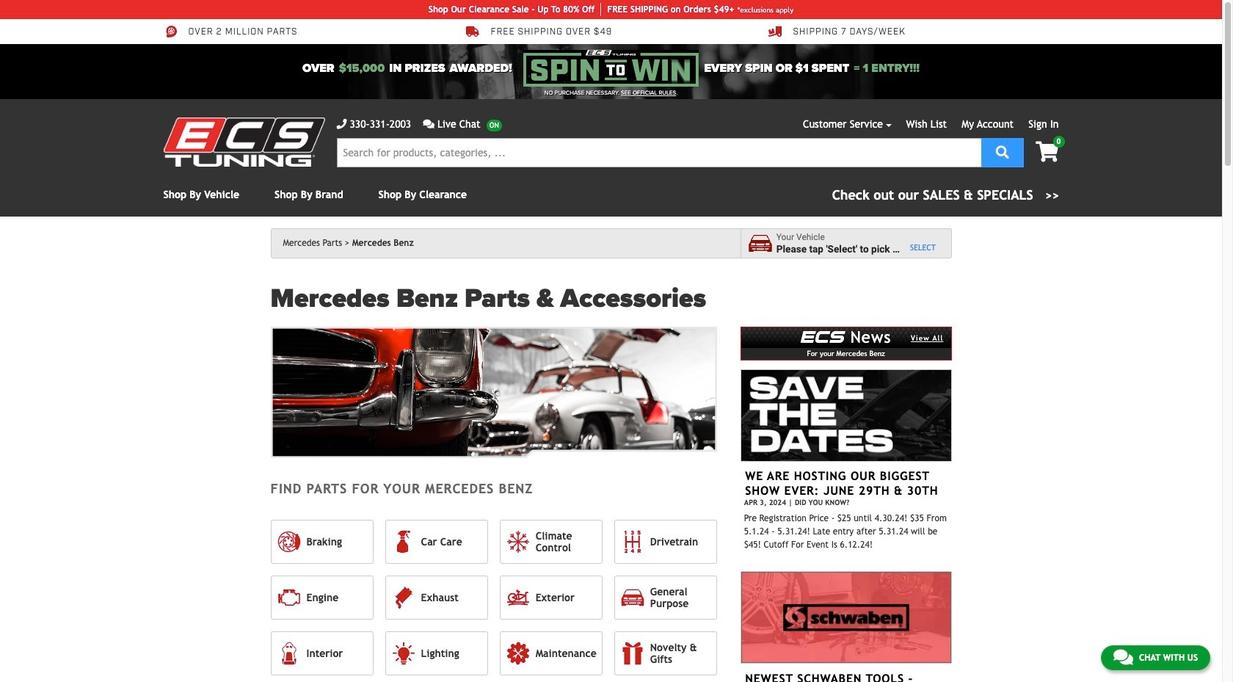 Task type: vqa. For each thing, say whether or not it's contained in the screenshot.
the bottom replacement
no



Task type: locate. For each thing, give the bounding box(es) containing it.
phone image
[[337, 119, 347, 129]]

comments image
[[423, 119, 435, 129], [1114, 648, 1133, 666]]

1 horizontal spatial comments image
[[1114, 648, 1133, 666]]

0 vertical spatial comments image
[[423, 119, 435, 129]]

Search text field
[[337, 138, 981, 167]]



Task type: describe. For each thing, give the bounding box(es) containing it.
ecs tuning image
[[163, 117, 325, 167]]

0 horizontal spatial comments image
[[423, 119, 435, 129]]

mercedes benz banner image image
[[271, 327, 717, 458]]

shopping cart image
[[1036, 142, 1059, 162]]

we are hosting our biggest show ever: june 29th & 30th image
[[741, 369, 952, 462]]

search image
[[996, 145, 1009, 158]]

ecs tuning 'spin to win' contest logo image
[[524, 50, 699, 87]]

1 vertical spatial comments image
[[1114, 648, 1133, 666]]

newest schwaben tools - lifetime replacement! image
[[741, 571, 952, 664]]



